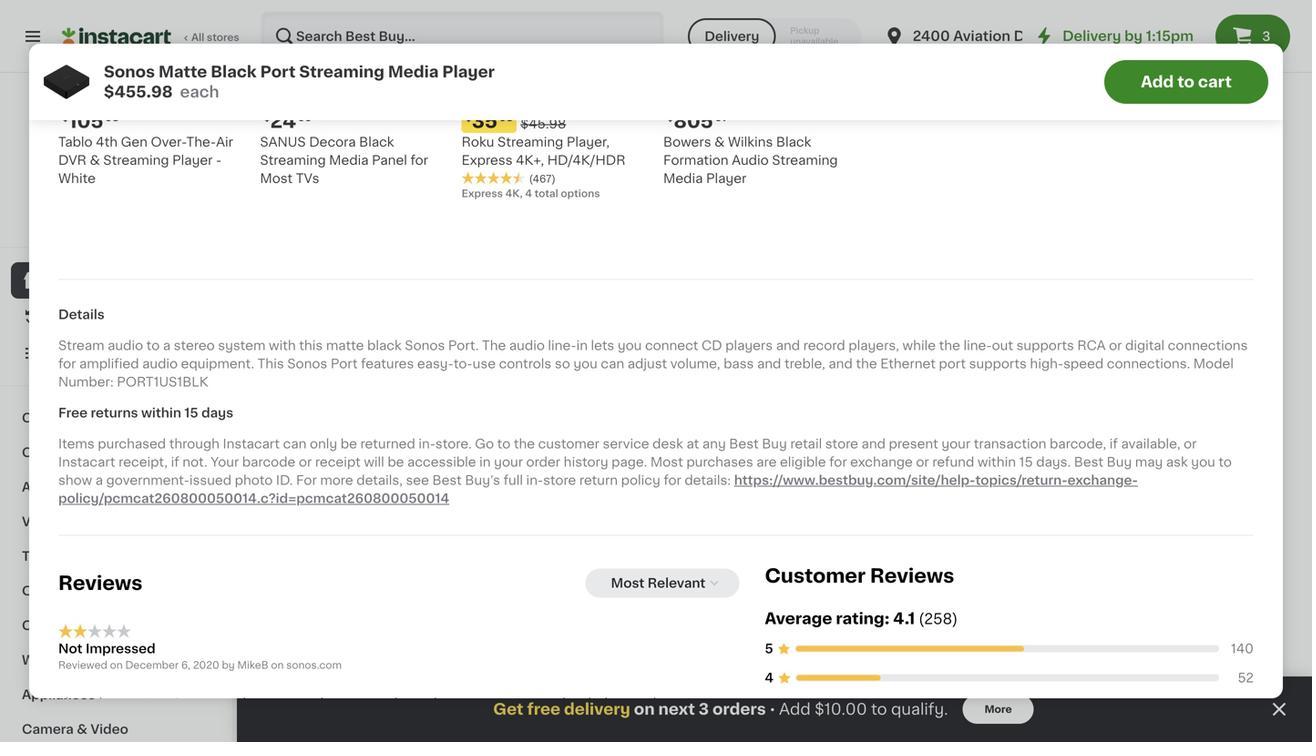 Task type: vqa. For each thing, say whether or not it's contained in the screenshot.


Task type: describe. For each thing, give the bounding box(es) containing it.
best down the best buy logo
[[87, 181, 117, 194]]

1 horizontal spatial total
[[504, 443, 527, 453]]

i right start,
[[739, 698, 743, 711]]

for inside item carousel region
[[951, 426, 969, 438]]

add up 4.1
[[896, 580, 922, 593]]

dvr for tablo 4th gen over-the-air dvr & streaming player - white
[[58, 154, 86, 167]]

player inside the 'sonos matte black port streaming media player $455.98 each'
[[442, 64, 495, 80]]

$ 35 98
[[277, 365, 325, 384]]

0 horizontal spatial bowers
[[663, 136, 711, 149]]

0 horizontal spatial in-
[[419, 438, 436, 450]]

items purchased through instacart can only be returned in-store. go to the customer service desk at any best buy retail store and present your transaction barcode, if available, or instacart receipt, if not. your barcode or receipt will be accessible in your order history page. most purchases are eligible for exchange or refund within 15 days. best buy may ask you to show a government-issued photo id. for more details, see best buy's full in-store return policy for details:
[[58, 438, 1232, 487]]

each inside the 'sonos matte black port streaming media player $455.98 each'
[[180, 84, 219, 100]]

see
[[406, 474, 429, 487]]

returned
[[360, 438, 415, 450]]

record
[[803, 339, 845, 352]]

4 down 5
[[765, 672, 774, 685]]

sonos up easy-
[[405, 339, 445, 352]]

$ down digital
[[1125, 366, 1131, 376]]

audio inside item carousel region
[[1189, 407, 1226, 420]]

impressed
[[86, 643, 156, 656]]

ceo
[[187, 716, 216, 729]]

0 vertical spatial supports
[[1017, 339, 1074, 352]]

2 product group from the left
[[612, 565, 767, 743]]

delivery
[[564, 702, 630, 718]]

all
[[191, 32, 204, 42]]

this up stated
[[599, 698, 623, 711]]

dvr for tablo 4th gen over- the-air dvr & streaming player - white
[[832, 407, 860, 420]]

sonos down using
[[144, 716, 184, 729]]

a inside items purchased through instacart can only be returned in-store. go to the customer service desk at any best buy retail store and present your transaction barcode, if available, or instacart receipt, if not. your barcode or receipt will be accessible in your order history page. most purchases are eligible for exchange or refund within 15 days. best buy may ask you to show a government-issued photo id. for more details, see best buy's full in-store return policy for details:
[[95, 474, 103, 487]]

0 vertical spatial your
[[942, 438, 971, 450]]

0 horizontal spatial computers
[[22, 412, 96, 425]]

buy up exchange- on the bottom right of page
[[1107, 456, 1132, 469]]

& inside tablo 4th gen over-the-air dvr & streaming player - white
[[90, 154, 100, 167]]

days
[[201, 407, 233, 420]]

white inside tablo 4th gen over-the-air dvr & streaming player - white
[[58, 172, 96, 185]]

sonos up ceo
[[173, 698, 213, 711]]

0 horizontal spatial wilkins
[[728, 136, 773, 149]]

matte
[[159, 64, 207, 80]]

roku inside the roku streaming player, express 4k+, hd/4k/hdr
[[273, 389, 306, 402]]

accessories
[[96, 620, 177, 632]]

0 vertical spatial express 4k, 4 total options
[[462, 189, 600, 199]]

98 inside the $ 35 98
[[311, 366, 325, 376]]

2 vertical spatial total
[[346, 460, 370, 470]]

most popular category
[[273, 144, 508, 163]]

98 inside $ 35 98 $45.98 roku streaming player, express 4k+, hd/4k/hdr
[[499, 113, 513, 123]]

& right the free
[[99, 412, 110, 425]]

black inside nvidia black shield android tv pro 16gb 4k hdr streaming media player with google assistant
[[486, 389, 521, 402]]

455
[[623, 365, 662, 384]]

apple for apple second generation pencil for ipad pro
[[951, 17, 989, 30]]

buy up are
[[762, 438, 787, 450]]

$ 205 98
[[447, 365, 507, 384]]

& left home on the bottom of page
[[42, 550, 53, 563]]

98 down $455.98
[[105, 113, 119, 123]]

read
[[58, 716, 87, 729]]

player inside tablo 4th gen over-the-air dvr & streaming player - white
[[172, 154, 213, 167]]

out
[[992, 339, 1013, 352]]

each inside the apple earpods, lightning connector 1 each
[[450, 53, 475, 63]]

any
[[702, 438, 726, 450]]

0 vertical spatial options
[[561, 189, 600, 199]]

start,
[[703, 698, 736, 711]]

to right go on the bottom of page
[[497, 438, 511, 450]]

go
[[475, 438, 494, 450]]

relevant
[[648, 577, 706, 590]]

to inside button
[[1178, 74, 1195, 90]]

only
[[310, 438, 337, 450]]

usb
[[653, 17, 680, 30]]

players,
[[849, 339, 899, 352]]

theatre
[[99, 550, 150, 563]]

0 vertical spatial product.
[[626, 698, 681, 711]]

to right ask
[[1219, 456, 1232, 469]]

port inside the stream audio to a stereo system with this matte black sonos port. the audio line-in lets you connect cd players and record players, while the line-out supports rca or digital connections for amplified audio equipment. this sonos port features easy-to-use controls so you can adjust volume, bass and treble, and the ethernet port supports high-speed connections. model number: port1us1blk
[[331, 358, 358, 370]]

details,
[[357, 474, 403, 487]]

show
[[58, 474, 92, 487]]

the down particular
[[462, 734, 483, 743]]

i have been using sonos products since they were released. i am not impressed with this product. to start, i read that the sonos ceo commented about the price of this particular product. he stated that the price was determined based on what they feel this product brings to the table. i respectfully disagree.
[[58, 698, 743, 743]]

streaming inside the 'sonos matte black port streaming media player $455.98 each'
[[299, 64, 384, 80]]

bowers & wilkins black formation audio streaming media player inside item carousel region
[[1121, 389, 1273, 438]]

barcode,
[[1050, 438, 1106, 450]]

appliances
[[22, 689, 95, 702]]

audio up controls
[[509, 339, 545, 352]]

97 inside item carousel region
[[1173, 366, 1185, 376]]

this down about
[[321, 734, 345, 743]]

reviewed
[[58, 661, 107, 671]]

cd
[[702, 339, 722, 352]]

volume,
[[670, 358, 720, 370]]

topics/return-
[[976, 474, 1068, 487]]

for up https://www.bestbuy.com/site/help-
[[829, 456, 847, 469]]

mikeb
[[237, 661, 268, 671]]

1 vertical spatial store
[[543, 474, 576, 487]]

in inside the stream audio to a stereo system with this matte black sonos port. the audio line-in lets you connect cd players and record players, while the line-out supports rca or digital connections for amplified audio equipment. this sonos port features easy-to-use controls so you can adjust volume, bass and treble, and the ethernet port supports high-speed connections. model number: port1us1blk
[[576, 339, 588, 352]]

add down 1:15pm
[[1141, 74, 1174, 90]]

category
[[412, 144, 508, 163]]

& down see
[[392, 508, 408, 527]]

1 horizontal spatial audio
[[732, 154, 769, 167]]

apple second generation pencil for ipad pro button
[[951, 0, 1106, 69]]

photo
[[235, 474, 273, 487]]

0 horizontal spatial reviews
[[58, 574, 143, 593]]

1 vertical spatial instacart
[[58, 456, 115, 469]]

tablo 4th gen over-the-air dvr & streaming player - white
[[58, 136, 233, 185]]

98 down record
[[829, 366, 843, 376]]

1 horizontal spatial reviews
[[870, 567, 954, 586]]

0 vertical spatial 24
[[270, 112, 296, 131]]

number:
[[58, 376, 114, 389]]

0 horizontal spatial computers & tablets
[[22, 412, 161, 425]]

35 for $ 35 98
[[284, 365, 309, 384]]

average rating: 4.1 (258)
[[765, 611, 958, 627]]

of
[[402, 716, 415, 729]]

adapter
[[330, 36, 381, 48]]

streaming inside nvidia black shield android tv pro 16gb 4k hdr streaming media player with google assistant
[[476, 426, 542, 438]]

sonos right this at the left
[[287, 358, 327, 370]]

over- for tablo 4th gen over-the-air dvr & streaming player - white
[[151, 136, 186, 149]]

average
[[765, 611, 832, 627]]

1 horizontal spatial wilkins
[[1186, 389, 1231, 402]]

not impressed reviewed on december 6, 2020 by mikeb on sonos.com
[[58, 643, 342, 671]]

$ 105 98 for tablo 4th gen over-the-air dvr & streaming player - white
[[62, 112, 119, 131]]

decora inside item carousel region
[[1000, 389, 1047, 402]]

service type group
[[688, 18, 862, 55]]

item carousel region containing most popular category
[[273, 135, 1276, 485]]

impressed
[[498, 698, 566, 711]]

the right stated
[[663, 716, 684, 729]]

1 vertical spatial they
[[261, 734, 290, 743]]

3 product group from the left
[[782, 565, 937, 743]]

i right table.
[[525, 734, 529, 743]]

add left most relevant
[[557, 580, 583, 593]]

instacart logo image
[[62, 26, 171, 47]]

& down 3.3'
[[715, 136, 725, 149]]

1 product group from the left
[[443, 565, 598, 743]]

add right relevant
[[726, 580, 753, 593]]

1 horizontal spatial tvs
[[1008, 426, 1032, 438]]

0 vertical spatial tablets
[[113, 412, 161, 425]]

gen for tablo 4th gen over- the-air dvr & streaming player - white
[[844, 389, 871, 402]]

bowers inside item carousel region
[[1121, 389, 1169, 402]]

all stores
[[191, 32, 239, 42]]

video inside 'link'
[[22, 516, 60, 529]]

google
[[519, 444, 566, 457]]

0 horizontal spatial your
[[494, 456, 523, 469]]

pro inside apple second generation pencil for ipad pro
[[982, 54, 1004, 67]]

customer reviews
[[765, 567, 954, 586]]

stated
[[589, 716, 630, 729]]

purchased
[[98, 438, 166, 450]]

1 horizontal spatial tablets
[[413, 508, 487, 527]]

105 for tablo 4th gen over-the-air dvr & streaming player - white
[[69, 112, 103, 131]]

24 inside item carousel region
[[962, 365, 988, 384]]

3.3'
[[712, 54, 735, 67]]

apple air tag 4
[[1121, 17, 1204, 45]]

hdr
[[443, 426, 473, 438]]

1 vertical spatial in-
[[526, 474, 543, 487]]

2 price from the left
[[687, 716, 720, 729]]

0 vertical spatial (467)
[[529, 174, 556, 184]]

- for tablo 4th gen over- the-air dvr & streaming player - white
[[895, 426, 900, 438]]

$ right ethernet
[[955, 366, 962, 376]]

apple for apple earpods, lightning connector 1 each
[[443, 17, 480, 30]]

805 inside item carousel region
[[1131, 365, 1171, 384]]

0 vertical spatial if
[[1110, 438, 1118, 450]]

hd/4k/hdr inside $ 35 98 $45.98 roku streaming player, express 4k+, hd/4k/hdr
[[547, 154, 626, 167]]

item carousel region containing computers & tablets
[[273, 499, 1276, 743]]

$ right bass
[[786, 366, 792, 376]]

black
[[367, 339, 402, 352]]

best down barcode,
[[1074, 456, 1104, 469]]

$45.98 inside item carousel region
[[332, 371, 378, 384]]

or up ask
[[1184, 438, 1197, 450]]

chargers
[[85, 447, 146, 459]]

most inside button
[[611, 577, 645, 590]]

& up 'show'
[[71, 447, 82, 459]]

(467) inside item carousel region
[[341, 446, 367, 456]]

0 vertical spatial total
[[535, 189, 558, 199]]

tv & home theatre link
[[11, 539, 221, 574]]

digital
[[1125, 339, 1165, 352]]

0 vertical spatial 97
[[715, 113, 728, 123]]

$ left the best buy logo
[[62, 113, 69, 123]]

i left have
[[58, 698, 62, 711]]

player inside tablo 4th gen over- the-air dvr & streaming player - white
[[851, 426, 891, 438]]

lightning inside the apple earpods, lightning connector 1 each
[[443, 36, 503, 48]]

camera & video link
[[11, 713, 221, 743]]

sanus decora black streaming media panel for most tvs inside item carousel region
[[951, 389, 1099, 438]]

cables
[[22, 447, 68, 459]]

1 horizontal spatial $35.98 original price: $45.98 element
[[462, 109, 649, 133]]

or up the for
[[299, 456, 312, 469]]

can inside items purchased through instacart can only be returned in-store. go to the customer service desk at any best buy retail store and present your transaction barcode, if available, or instacart receipt, if not. your barcode or receipt will be accessible in your order history page. most purchases are eligible for exchange or refund within 15 days. best buy may ask you to show a government-issued photo id. for more details, see best buy's full in-store return policy for details:
[[283, 438, 307, 450]]

the inside items purchased through instacart can only be returned in-store. go to the customer service desk at any best buy retail store and present your transaction barcode, if available, or instacart receipt, if not. your barcode or receipt will be accessible in your order history page. most purchases are eligible for exchange or refund within 15 days. best buy may ask you to show a government-issued photo id. for more details, see best buy's full in-store return policy for details:
[[514, 438, 535, 450]]

this up brings
[[418, 716, 442, 729]]

$ inside $ 205 98
[[447, 366, 453, 376]]

within inside items purchased through instacart can only be returned in-store. go to the customer service desk at any best buy retail store and present your transaction barcode, if available, or instacart receipt, if not. your barcode or receipt will be accessible in your order history page. most purchases are eligible for exchange or refund within 15 days. best buy may ask you to show a government-issued photo id. for more details, see best buy's full in-store return policy for details:
[[978, 456, 1016, 469]]

(258) inside average rating: 4.1 (258)
[[919, 612, 958, 627]]

full
[[504, 474, 523, 487]]

0 horizontal spatial tvs
[[296, 172, 319, 185]]

c
[[273, 36, 284, 48]]

released.
[[382, 698, 440, 711]]

details
[[58, 308, 105, 321]]

140
[[1231, 643, 1254, 656]]

0 vertical spatial sanus decora black streaming media panel for most tvs
[[260, 136, 428, 185]]

to inside the stream audio to a stereo system with this matte black sonos port. the audio line-in lets you connect cd players and record players, while the line-out supports rca or digital connections for amplified audio equipment. this sonos port features easy-to-use controls so you can adjust volume, bass and treble, and the ethernet port supports high-speed connections. model number: port1us1blk
[[146, 339, 160, 352]]

about
[[301, 716, 338, 729]]

media inside nvidia black shield android tv pro 16gb 4k hdr streaming media player with google assistant
[[545, 426, 585, 438]]

media inside the 'sonos matte black port streaming media player $455.98 each'
[[388, 64, 439, 80]]

1 vertical spatial if
[[171, 456, 179, 469]]

0 vertical spatial (258)
[[680, 427, 707, 437]]

0 vertical spatial store
[[825, 438, 858, 450]]

treatment tracker modal dialog
[[237, 677, 1312, 743]]

apple for apple usb type c-to- lightning charging cable - white - 3.3'
[[612, 17, 650, 30]]

0 horizontal spatial decora
[[309, 136, 356, 149]]

with inside the stream audio to a stereo system with this matte black sonos port. the audio line-in lets you connect cd players and record players, while the line-out supports rca or digital connections for amplified audio equipment. this sonos port features easy-to-use controls so you can adjust volume, bass and treble, and the ethernet port supports high-speed connections. model number: port1us1blk
[[269, 339, 296, 352]]

4k
[[578, 407, 596, 420]]

0 horizontal spatial panel
[[372, 154, 407, 167]]

player, inside the roku streaming player, express 4k+, hd/4k/hdr
[[378, 389, 421, 402]]

eligible
[[780, 456, 826, 469]]

most relevant button
[[586, 569, 739, 598]]

2
[[495, 443, 501, 453]]

charging inside apple airpods with charging case
[[782, 36, 840, 48]]

white inside apple white 20w usb- c power adapter
[[314, 17, 351, 30]]

retail
[[790, 438, 822, 450]]

1 horizontal spatial be
[[388, 456, 404, 469]]

wearables link
[[11, 643, 221, 678]]

roku inside $ 35 98 $45.98 roku streaming player, express 4k+, hd/4k/hdr
[[462, 136, 494, 149]]

receipt
[[315, 456, 361, 469]]

hd/4k/hdr inside the roku streaming player, express 4k+, hd/4k/hdr
[[273, 426, 351, 438]]

on down 'impressed'
[[110, 661, 123, 671]]

the up determined
[[119, 716, 141, 729]]

it
[[80, 311, 89, 324]]

id.
[[276, 474, 293, 487]]

0 horizontal spatial product.
[[510, 716, 564, 729]]

tv inside nvidia black shield android tv pro 16gb 4k hdr streaming media player with google assistant
[[496, 407, 513, 420]]

page.
[[612, 456, 647, 469]]

port inside the 'sonos matte black port streaming media player $455.98 each'
[[260, 64, 296, 80]]

35 for $ 35 98 $45.98 roku streaming player, express 4k+, hd/4k/hdr
[[472, 112, 497, 131]]

most inside items purchased through instacart can only be returned in-store. go to the customer service desk at any best buy retail store and present your transaction barcode, if available, or instacart receipt, if not. your barcode or receipt will be accessible in your order history page. most purchases are eligible for exchange or refund within 15 days. best buy may ask you to show a government-issued photo id. for more details, see best buy's full in-store return policy for details:
[[651, 456, 683, 469]]

the up "port"
[[939, 339, 960, 352]]

since
[[277, 698, 312, 711]]

3 inside treatment tracker modal dialog
[[699, 702, 709, 718]]

- for apple usb type c-to- lightning charging cable - white - 3.3'
[[703, 54, 708, 67]]

$35.98 original price: $45.98 element inside item carousel region
[[273, 363, 428, 386]]

charging inside apple usb type c-to- lightning charging cable - white - 3.3'
[[676, 36, 734, 48]]

2 horizontal spatial 4k,
[[505, 189, 523, 199]]

delivery by 1:15pm link
[[1033, 26, 1194, 47]]

0 horizontal spatial 4k,
[[317, 460, 334, 470]]

or down present
[[916, 456, 929, 469]]

player inside nvidia black shield android tv pro 16gb 4k hdr streaming media player with google assistant
[[443, 444, 483, 457]]

for inside apple second generation pencil for ipad pro
[[1069, 36, 1086, 48]]

& down have
[[77, 724, 87, 736]]

4th for tablo 4th gen over- the-air dvr & streaming player - white
[[819, 389, 841, 402]]

a inside the stream audio to a stereo system with this matte black sonos port. the audio line-in lets you connect cd players and record players, while the line-out supports rca or digital connections for amplified audio equipment. this sonos port features easy-to-use controls so you can adjust volume, bass and treble, and the ethernet port supports high-speed connections. model number: port1us1blk
[[163, 339, 170, 352]]

0 horizontal spatial $ 24 99
[[264, 112, 312, 131]]

0 horizontal spatial formation
[[663, 154, 729, 167]]

2400 aviation dr button
[[884, 11, 1031, 62]]

for
[[296, 474, 317, 487]]

apple airpods with charging case
[[782, 17, 905, 48]]

streaming inside $ 35 98 $45.98 roku streaming player, express 4k+, hd/4k/hdr
[[498, 136, 563, 149]]

phone
[[51, 620, 93, 632]]

105 for tablo 4th gen over- the-air dvr & streaming player - white
[[792, 365, 827, 384]]

streaming inside tablo 4th gen over-the-air dvr & streaming player - white
[[103, 154, 169, 167]]

1:15pm
[[1146, 30, 1194, 43]]

the down players,
[[856, 358, 877, 370]]

0 horizontal spatial 805
[[674, 112, 713, 131]]

2 vertical spatial options
[[372, 460, 412, 470]]

$ 805 97 inside item carousel region
[[1125, 365, 1185, 384]]

streaming inside the roku streaming player, express 4k+, hd/4k/hdr
[[309, 389, 375, 402]]

streaming inside tablo 4th gen over- the-air dvr & streaming player - white
[[782, 426, 848, 438]]

express 4k, 4 total options inside item carousel region
[[273, 460, 412, 470]]

exchange
[[850, 456, 913, 469]]

0 horizontal spatial 99
[[298, 113, 312, 123]]

4k, 16gb, 2 total options
[[443, 443, 569, 453]]

tablo for tablo 4th gen over-the-air dvr & streaming player - white
[[58, 136, 93, 149]]

connections
[[1168, 339, 1248, 352]]

apple usb type c-to- lightning charging cable - white - 3.3' button
[[612, 0, 767, 84]]

0 vertical spatial bowers & wilkins black formation audio streaming media player
[[663, 136, 838, 185]]

apple for apple white 20w usb- c power adapter
[[273, 17, 311, 30]]

next
[[658, 702, 695, 718]]

and inside items purchased through instacart can only be returned in-store. go to the customer service desk at any best buy retail store and present your transaction barcode, if available, or instacart receipt, if not. your barcode or receipt will be accessible in your order history page. most purchases are eligible for exchange or refund within 15 days. best buy may ask you to show a government-issued photo id. for more details, see best buy's full in-store return policy for details:
[[862, 438, 886, 450]]

formation inside item carousel region
[[1121, 407, 1186, 420]]

1 horizontal spatial 3
[[765, 701, 773, 714]]

with inside "i have been using sonos products since they were released. i am not impressed with this product. to start, i read that the sonos ceo commented about the price of this particular product. he stated that the price was determined based on what they feel this product brings to the table. i respectfully disagree."
[[569, 698, 596, 711]]

4k+, inside the roku streaming player, express 4k+, hd/4k/hdr
[[328, 407, 356, 420]]

matte
[[326, 339, 364, 352]]

on right the 'mikeb'
[[271, 661, 284, 671]]



Task type: locate. For each thing, give the bounding box(es) containing it.
0 vertical spatial $ 805 97
[[667, 112, 728, 131]]

to-
[[735, 17, 754, 30], [454, 358, 473, 370]]

the- for tablo 4th gen over- the-air dvr & streaming player - white
[[782, 407, 812, 420]]

gen inside tablo 4th gen over-the-air dvr & streaming player - white
[[121, 136, 148, 149]]

4 inside 'apple air tag 4'
[[1121, 35, 1128, 45]]

1 lightning from the left
[[443, 36, 503, 48]]

1 apple from the left
[[273, 17, 311, 30]]

gen inside tablo 4th gen over- the-air dvr & streaming player - white
[[844, 389, 871, 402]]

0 vertical spatial $35.98 original price: $45.98 element
[[462, 109, 649, 133]]

1 add button from the left
[[522, 570, 592, 603]]

0 vertical spatial roku
[[462, 136, 494, 149]]

apple up 1
[[443, 17, 480, 30]]

tablo for tablo 4th gen over- the-air dvr & streaming player - white
[[782, 389, 816, 402]]

are
[[757, 456, 777, 469]]

white inside apple usb type c-to- lightning charging cable - white - 3.3'
[[662, 54, 699, 67]]

3 inside button
[[1262, 30, 1271, 43]]

hd/4k/hdr
[[547, 154, 626, 167], [273, 426, 351, 438]]

case
[[843, 36, 876, 48]]

item carousel region
[[273, 135, 1276, 485], [273, 499, 1276, 743]]

1 item carousel region from the top
[[273, 135, 1276, 485]]

0 horizontal spatial in
[[479, 456, 491, 469]]

0 vertical spatial hd/4k/hdr
[[547, 154, 626, 167]]

you up adjust on the top of page
[[618, 339, 642, 352]]

to up port1us1blk
[[146, 339, 160, 352]]

on inside treatment tracker modal dialog
[[634, 702, 655, 718]]

air for tablo 4th gen over-the-air dvr & streaming player - white
[[216, 136, 233, 149]]

5 apple from the left
[[951, 17, 989, 30]]

bowers & wilkins black formation audio streaming media player
[[663, 136, 838, 185], [1121, 389, 1273, 438]]

(258)
[[680, 427, 707, 437], [919, 612, 958, 627]]

1 horizontal spatial air
[[812, 407, 829, 420]]

1 vertical spatial bowers
[[1121, 389, 1169, 402]]

wilkins down 3.3'
[[728, 136, 773, 149]]

1
[[443, 53, 447, 63]]

4 inside item carousel region
[[337, 460, 344, 470]]

to inside "i have been using sonos products since they were released. i am not impressed with this product. to start, i read that the sonos ceo commented about the price of this particular product. he stated that the price was determined based on what they feel this product brings to the table. i respectfully disagree."
[[446, 734, 459, 743]]

1 vertical spatial supports
[[969, 358, 1027, 370]]

$ 105 98 down $455.98
[[62, 112, 119, 131]]

0 vertical spatial item carousel region
[[273, 135, 1276, 485]]

$ inside $ 455 98
[[616, 366, 623, 376]]

1 horizontal spatial product group
[[612, 565, 767, 743]]

be down returned
[[388, 456, 404, 469]]

0 vertical spatial within
[[141, 407, 181, 420]]

add
[[1141, 74, 1174, 90], [557, 580, 583, 593], [726, 580, 753, 593], [896, 580, 922, 593], [779, 702, 811, 718]]

dvr inside tablo 4th gen over- the-air dvr & streaming player - white
[[832, 407, 860, 420]]

2 horizontal spatial air
[[1162, 17, 1179, 30]]

0 vertical spatial instacart
[[223, 438, 280, 450]]

with up he
[[569, 698, 596, 711]]

1 horizontal spatial $ 24 99
[[955, 365, 1003, 384]]

and down players
[[757, 358, 781, 370]]

apple left usb
[[612, 17, 650, 30]]

0 horizontal spatial lightning
[[443, 36, 503, 48]]

total up details,
[[346, 460, 370, 470]]

dvr inside tablo 4th gen over-the-air dvr & streaming player - white
[[58, 154, 86, 167]]

1 charging from the left
[[676, 36, 734, 48]]

1 vertical spatial a
[[95, 474, 103, 487]]

at
[[687, 438, 699, 450]]

each down "matte"
[[180, 84, 219, 100]]

0 horizontal spatial tablo
[[58, 136, 93, 149]]

1 vertical spatial 15
[[1019, 456, 1033, 469]]

to- inside the stream audio to a stereo system with this matte black sonos port. the audio line-in lets you connect cd players and record players, while the line-out supports rca or digital connections for amplified audio equipment. this sonos port features easy-to-use controls so you can adjust volume, bass and treble, and the ethernet port supports high-speed connections. model number: port1us1blk
[[454, 358, 473, 370]]

reviews up 4.1
[[870, 567, 954, 586]]

$ down the 'sonos matte black port streaming media player $455.98 each'
[[264, 113, 270, 123]]

over- inside tablo 4th gen over- the-air dvr & streaming player - white
[[874, 389, 911, 402]]

4 down $ 35 98 $45.98 roku streaming player, express 4k+, hd/4k/hdr
[[525, 189, 532, 199]]

add inside treatment tracker modal dialog
[[779, 702, 811, 718]]

0 horizontal spatial express 4k, 4 total options
[[273, 460, 412, 470]]

air for tablo 4th gen over- the-air dvr & streaming player - white
[[812, 407, 829, 420]]

by inside not impressed reviewed on december 6, 2020 by mikeb on sonos.com
[[222, 661, 235, 671]]

2 add button from the left
[[691, 570, 762, 603]]

free
[[58, 407, 88, 420]]

0 horizontal spatial within
[[141, 407, 181, 420]]

best up are
[[729, 438, 759, 450]]

•
[[770, 702, 776, 717]]

1 horizontal spatial 35
[[472, 112, 497, 131]]

sanus decora black streaming media panel for most tvs down high-
[[951, 389, 1099, 438]]

stereo
[[174, 339, 215, 352]]

0 horizontal spatial 97
[[715, 113, 728, 123]]

0 vertical spatial formation
[[663, 154, 729, 167]]

1 vertical spatial options
[[530, 443, 569, 453]]

1 vertical spatial sanus
[[951, 389, 997, 402]]

1 vertical spatial tablo
[[782, 389, 816, 402]]

lists
[[51, 347, 82, 360]]

apple left tag
[[1121, 17, 1158, 30]]

1 vertical spatial player,
[[378, 389, 421, 402]]

to- inside apple usb type c-to- lightning charging cable - white - 3.3'
[[735, 17, 754, 30]]

apple inside apple white 20w usb- c power adapter
[[273, 17, 311, 30]]

apple inside 'apple air tag 4'
[[1121, 17, 1158, 30]]

1 vertical spatial 99
[[989, 366, 1003, 376]]

home
[[56, 550, 96, 563]]

the down were at the bottom left of page
[[342, 716, 363, 729]]

0 vertical spatial $ 24 99
[[264, 112, 312, 131]]

$ 24 99 inside item carousel region
[[955, 365, 1003, 384]]

2 apple from the left
[[443, 17, 480, 30]]

1 line- from the left
[[548, 339, 576, 352]]

99 inside item carousel region
[[989, 366, 1003, 376]]

stream audio to a stereo system with this matte black sonos port. the audio line-in lets you connect cd players and record players, while the line-out supports rca or digital connections for amplified audio equipment. this sonos port features easy-to-use controls so you can adjust volume, bass and treble, and the ethernet port supports high-speed connections. model number: port1us1blk
[[58, 339, 1248, 389]]

price up product
[[366, 716, 399, 729]]

this inside the stream audio to a stereo system with this matte black sonos port. the audio line-in lets you connect cd players and record players, while the line-out supports rca or digital connections for amplified audio equipment. this sonos port features easy-to-use controls so you can adjust volume, bass and treble, and the ethernet port supports high-speed connections. model number: port1us1blk
[[299, 339, 323, 352]]

sanus inside item carousel region
[[951, 389, 997, 402]]

policy
[[621, 474, 660, 487]]

for down stream
[[58, 358, 76, 370]]

sanus
[[260, 136, 306, 149], [951, 389, 997, 402]]

instacart down the items
[[58, 456, 115, 469]]

exchange-
[[1068, 474, 1138, 487]]

3 down $104.99 element
[[1262, 30, 1271, 43]]

price
[[366, 716, 399, 729], [687, 716, 720, 729]]

player, inside $ 35 98 $45.98 roku streaming player, express 4k+, hd/4k/hdr
[[567, 136, 610, 149]]

$ inside $ 35 98 $45.98 roku streaming player, express 4k+, hd/4k/hdr
[[465, 113, 472, 123]]

apple for apple airpods with charging case
[[782, 17, 819, 30]]

or right rca
[[1109, 339, 1122, 352]]

4k+, inside $ 35 98 $45.98 roku streaming player, express 4k+, hd/4k/hdr
[[516, 154, 544, 167]]

line- up "port"
[[964, 339, 992, 352]]

1 horizontal spatial tablo
[[782, 389, 816, 402]]

i left am at the left of the page
[[444, 698, 447, 711]]

power
[[287, 36, 327, 48]]

$35.98 original price: $45.98 element down matte
[[273, 363, 428, 386]]

and down record
[[829, 358, 853, 370]]

what
[[227, 734, 258, 743]]

more
[[320, 474, 353, 487]]

0 vertical spatial you
[[618, 339, 642, 352]]

they up about
[[315, 698, 344, 711]]

0 horizontal spatial (467)
[[341, 446, 367, 456]]

buy's
[[465, 474, 500, 487]]

1 vertical spatial wilkins
[[1186, 389, 1231, 402]]

1 price from the left
[[366, 716, 399, 729]]

1 vertical spatial 4th
[[819, 389, 841, 402]]

1 vertical spatial roku
[[273, 389, 306, 402]]

0 horizontal spatial port
[[260, 64, 296, 80]]

aviation
[[953, 30, 1011, 43]]

1 vertical spatial port
[[331, 358, 358, 370]]

items
[[58, 438, 95, 450]]

over-
[[151, 136, 186, 149], [874, 389, 911, 402]]

accessible
[[407, 456, 476, 469]]

1 vertical spatial $ 805 97
[[1125, 365, 1185, 384]]

most
[[273, 144, 325, 163], [260, 172, 293, 185], [972, 426, 1005, 438], [651, 456, 683, 469], [611, 577, 645, 590]]

4k,
[[505, 189, 523, 199], [443, 443, 460, 453], [317, 460, 334, 470]]

by right 2020
[[222, 661, 235, 671]]

while
[[903, 339, 936, 352]]

& inside tablo 4th gen over- the-air dvr & streaming player - white
[[863, 407, 874, 420]]

pro down 'generation'
[[982, 54, 1004, 67]]

15 inside items purchased through instacart can only be returned in-store. go to the customer service desk at any best buy retail store and present your transaction barcode, if available, or instacart receipt, if not. your barcode or receipt will be accessible in your order history page. most purchases are eligible for exchange or refund within 15 days. best buy may ask you to show a government-issued photo id. for more details, see best buy's full in-store return policy for details:
[[1019, 456, 1033, 469]]

pro inside nvidia black shield android tv pro 16gb 4k hdr streaming media player with google assistant
[[516, 407, 538, 420]]

0 vertical spatial player,
[[567, 136, 610, 149]]

computers & tablets down details,
[[273, 508, 487, 527]]

0 vertical spatial 35
[[472, 112, 497, 131]]

$35.98 original price: $45.98 element
[[462, 109, 649, 133], [273, 363, 428, 386]]

audio
[[732, 154, 769, 167], [1189, 407, 1226, 420], [22, 481, 60, 494]]

0 vertical spatial can
[[601, 358, 624, 370]]

cell
[[22, 620, 48, 632]]

0 horizontal spatial you
[[573, 358, 598, 370]]

1 vertical spatial dvr
[[832, 407, 860, 420]]

None search field
[[261, 11, 665, 62]]

6,
[[181, 661, 190, 671]]

1 horizontal spatial 4k,
[[443, 443, 460, 453]]

0 horizontal spatial hd/4k/hdr
[[273, 426, 351, 438]]

2 charging from the left
[[782, 36, 840, 48]]

store right retail
[[825, 438, 858, 450]]

may
[[1135, 456, 1163, 469]]

35 inside item carousel region
[[284, 365, 309, 384]]

4th for tablo 4th gen over-the-air dvr & streaming player - white
[[96, 136, 118, 149]]

6 apple from the left
[[1121, 17, 1158, 30]]

(258) right 4.1
[[919, 612, 958, 627]]

in inside items purchased through instacart can only be returned in-store. go to the customer service desk at any best buy retail store and present your transaction barcode, if available, or instacart receipt, if not. your barcode or receipt will be accessible in your order history page. most purchases are eligible for exchange or refund within 15 days. best buy may ask you to show a government-issued photo id. for more details, see best buy's full in-store return policy for details:
[[479, 456, 491, 469]]

cell phone accessories
[[22, 620, 177, 632]]

not
[[58, 643, 83, 656]]

each right 1
[[450, 53, 475, 63]]

& down the connections.
[[1172, 389, 1182, 402]]

tvs
[[296, 172, 319, 185], [1008, 426, 1032, 438]]

4th inside tablo 4th gen over-the-air dvr & streaming player - white
[[96, 136, 118, 149]]

0 vertical spatial in
[[576, 339, 588, 352]]

over- for tablo 4th gen over- the-air dvr & streaming player - white
[[874, 389, 911, 402]]

can inside the stream audio to a stereo system with this matte black sonos port. the audio line-in lets you connect cd players and record players, while the line-out supports rca or digital connections for amplified audio equipment. this sonos port features easy-to-use controls so you can adjust volume, bass and treble, and the ethernet port supports high-speed connections. model number: port1us1blk
[[601, 358, 624, 370]]

video
[[22, 516, 60, 529], [91, 724, 128, 736]]

https://www.bestbuy.com/site/help-topics/return-exchange- policy/pcmcat260800050014.c?id=pcmcat260800050014 link
[[58, 474, 1138, 505]]

98 inside $ 205 98
[[494, 366, 507, 376]]

4th up best buy in the left top of the page
[[96, 136, 118, 149]]

express inside $ 35 98 $45.98 roku streaming player, express 4k+, hd/4k/hdr
[[462, 154, 513, 167]]

$ up nvidia
[[447, 366, 453, 376]]

apple white 20w usb- c power adapter button
[[273, 0, 428, 51]]

in-
[[419, 438, 436, 450], [526, 474, 543, 487]]

0 vertical spatial 105
[[69, 112, 103, 131]]

express 4k, 4 total options down $ 35 98 $45.98 roku streaming player, express 4k+, hd/4k/hdr
[[462, 189, 600, 199]]

audio up amplified
[[108, 339, 143, 352]]

0 vertical spatial audio
[[732, 154, 769, 167]]

appliances link
[[11, 678, 221, 713]]

35 inside $ 35 98 $45.98 roku streaming player, express 4k+, hd/4k/hdr
[[472, 112, 497, 131]]

1 horizontal spatial panel
[[1063, 407, 1099, 420]]

0 horizontal spatial be
[[341, 438, 357, 450]]

1 vertical spatial tv
[[22, 550, 39, 563]]

sonos inside the 'sonos matte black port streaming media player $455.98 each'
[[104, 64, 155, 80]]

product group
[[443, 565, 598, 743], [612, 565, 767, 743], [782, 565, 937, 743]]

apple inside apple airpods with charging case
[[782, 17, 819, 30]]

bass
[[724, 358, 754, 370]]

free returns within 15 days
[[58, 407, 233, 420]]

1 horizontal spatial computers
[[273, 508, 387, 527]]

easy-
[[417, 358, 454, 370]]

audio up port1us1blk
[[142, 358, 178, 370]]

available,
[[1121, 438, 1181, 450]]

$ 805 97 down 3.3'
[[667, 112, 728, 131]]

0 vertical spatial 15
[[184, 407, 198, 420]]

- inside tablo 4th gen over- the-air dvr & streaming player - white
[[895, 426, 900, 438]]

generation
[[951, 36, 1023, 48]]

feel
[[294, 734, 318, 743]]

more
[[985, 705, 1012, 715]]

supports up high-
[[1017, 339, 1074, 352]]

2 line- from the left
[[964, 339, 992, 352]]

0 horizontal spatial video
[[22, 516, 60, 529]]

tablo up best buy in the left top of the page
[[58, 136, 93, 149]]

product. down impressed
[[510, 716, 564, 729]]

$17.00 original price: $19.00 element
[[273, 0, 428, 15]]

buy down the best buy logo
[[120, 181, 146, 194]]

best buy logo image
[[76, 95, 156, 175]]

price down to
[[687, 716, 720, 729]]

1 vertical spatial you
[[573, 358, 598, 370]]

add button
[[522, 570, 592, 603], [691, 570, 762, 603], [861, 570, 931, 603]]

sanus decora black streaming media panel for most tvs down the 'sonos matte black port streaming media player $455.98 each'
[[260, 136, 428, 185]]

with inside apple airpods with charging case
[[875, 17, 905, 30]]

express 4k, 4 total options up more
[[273, 460, 412, 470]]

1 vertical spatial video
[[91, 724, 128, 736]]

105 up tablo 4th gen over-the-air dvr & streaming player - white
[[69, 112, 103, 131]]

0 vertical spatial tv
[[496, 407, 513, 420]]

delivery inside button
[[705, 30, 759, 43]]

apple for apple air tag 4
[[1121, 17, 1158, 30]]

4th down treble,
[[819, 389, 841, 402]]

3 apple from the left
[[612, 17, 650, 30]]

instacart up barcode
[[223, 438, 280, 450]]

cell phone accessories link
[[11, 609, 221, 643]]

gen for tablo 4th gen over-the-air dvr & streaming player - white
[[121, 136, 148, 149]]

port
[[260, 64, 296, 80], [331, 358, 358, 370]]

you right so
[[573, 358, 598, 370]]

refund
[[932, 456, 974, 469]]

24 right ethernet
[[962, 365, 988, 384]]

tablo inside tablo 4th gen over-the-air dvr & streaming player - white
[[58, 136, 93, 149]]

98 inside $ 455 98
[[664, 366, 678, 376]]

pro down shield
[[516, 407, 538, 420]]

delivery for delivery
[[705, 30, 759, 43]]

0 vertical spatial computers & tablets
[[22, 412, 161, 425]]

reviews
[[870, 567, 954, 586], [58, 574, 143, 593]]

1 horizontal spatial you
[[618, 339, 642, 352]]

so
[[555, 358, 570, 370]]

0 horizontal spatial 15
[[184, 407, 198, 420]]

air inside tablo 4th gen over-the-air dvr & streaming player - white
[[216, 136, 233, 149]]

total down $ 35 98 $45.98 roku streaming player, express 4k+, hd/4k/hdr
[[535, 189, 558, 199]]

within
[[141, 407, 181, 420], [978, 456, 1016, 469]]

apple earpods, lightning connector 1 each
[[443, 17, 575, 63]]

0 horizontal spatial 35
[[284, 365, 309, 384]]

tv up 4k, 16gb, 2 total options
[[496, 407, 513, 420]]

15 up topics/return-
[[1019, 456, 1033, 469]]

0 horizontal spatial $45.98
[[332, 371, 378, 384]]

express inside the roku streaming player, express 4k+, hd/4k/hdr
[[273, 407, 324, 420]]

0 vertical spatial port
[[260, 64, 296, 80]]

tv inside tv & home theatre link
[[22, 550, 39, 563]]

- for tablo 4th gen over-the-air dvr & streaming player - white
[[216, 154, 222, 167]]

media
[[388, 64, 439, 80], [329, 154, 369, 167], [663, 172, 703, 185], [1020, 407, 1060, 420], [545, 426, 585, 438], [1190, 426, 1230, 438]]

buy left the it on the top of the page
[[51, 311, 77, 324]]

4 apple from the left
[[782, 17, 819, 30]]

the- for tablo 4th gen over-the-air dvr & streaming player - white
[[186, 136, 216, 149]]

for inside the stream audio to a stereo system with this matte black sonos port. the audio line-in lets you connect cd players and record players, while the line-out supports rca or digital connections for amplified audio equipment. this sonos port features easy-to-use controls so you can adjust volume, bass and treble, and the ethernet port supports high-speed connections. model number: port1us1blk
[[58, 358, 76, 370]]

2 lightning from the left
[[612, 36, 673, 48]]

stream
[[58, 339, 104, 352]]

0 horizontal spatial audio
[[22, 481, 60, 494]]

be up receipt
[[341, 438, 357, 450]]

105 inside item carousel region
[[792, 365, 827, 384]]

1 horizontal spatial that
[[633, 716, 659, 729]]

computers & tablets inside item carousel region
[[273, 508, 487, 527]]

2 item carousel region from the top
[[273, 499, 1276, 743]]

4k, down $ 35 98 $45.98 roku streaming player, express 4k+, hd/4k/hdr
[[505, 189, 523, 199]]

0 vertical spatial to-
[[735, 17, 754, 30]]

4th inside tablo 4th gen over- the-air dvr & streaming player - white
[[819, 389, 841, 402]]

1 vertical spatial product.
[[510, 716, 564, 729]]

you
[[618, 339, 642, 352], [573, 358, 598, 370], [1191, 456, 1215, 469]]

2 horizontal spatial total
[[535, 189, 558, 199]]

on inside "i have been using sonos products since they were released. i am not impressed with this product. to start, i read that the sonos ceo commented about the price of this particular product. he stated that the price was determined based on what they feel this product brings to the table. i respectfully disagree."
[[207, 734, 224, 743]]

$104.99 element
[[1121, 0, 1276, 15]]

for right policy
[[664, 474, 681, 487]]

1 horizontal spatial 805
[[1131, 365, 1171, 384]]

for up refund at the bottom
[[951, 426, 969, 438]]

you right ask
[[1191, 456, 1215, 469]]

add to cart button
[[1104, 60, 1268, 104]]

camera & video
[[22, 724, 128, 736]]

been
[[99, 698, 132, 711]]

lightning inside apple usb type c-to- lightning charging cable - white - 3.3'
[[612, 36, 673, 48]]

respectfully
[[532, 734, 609, 743]]

apple inside the apple earpods, lightning connector 1 each
[[443, 17, 480, 30]]

black inside the 'sonos matte black port streaming media player $455.98 each'
[[211, 64, 257, 80]]

total right '2'
[[504, 443, 527, 453]]

white inside tablo 4th gen over- the-air dvr & streaming player - white
[[782, 444, 819, 457]]

they down commented
[[261, 734, 290, 743]]

4
[[1121, 35, 1128, 45], [525, 189, 532, 199], [337, 460, 344, 470], [765, 672, 774, 685]]

1 vertical spatial your
[[494, 456, 523, 469]]

$ up the category
[[465, 113, 472, 123]]

0 vertical spatial they
[[315, 698, 344, 711]]

0 vertical spatial with
[[875, 17, 905, 30]]

on left the next at the bottom right of the page
[[634, 702, 655, 718]]

reviews down tv & home theatre
[[58, 574, 143, 593]]

for right the popular
[[410, 154, 428, 167]]

0 horizontal spatial roku
[[273, 389, 306, 402]]

0 vertical spatial 4k,
[[505, 189, 523, 199]]

amplified
[[79, 358, 139, 370]]

store down order
[[543, 474, 576, 487]]

1 horizontal spatial if
[[1110, 438, 1118, 450]]

$45.98 inside $ 35 98 $45.98 roku streaming player, express 4k+, hd/4k/hdr
[[521, 118, 566, 130]]

was
[[58, 734, 83, 743]]

delivery for delivery by 1:15pm
[[1063, 30, 1121, 43]]

be
[[341, 438, 357, 450], [388, 456, 404, 469]]

air inside tablo 4th gen over- the-air dvr & streaming player - white
[[812, 407, 829, 420]]

nvidia
[[443, 389, 483, 402]]

policy/pcmcat260800050014.c?id=pcmcat260800050014
[[58, 492, 449, 505]]

shop
[[51, 274, 85, 287]]

type
[[684, 17, 715, 30]]

you inside items purchased through instacart can only be returned in-store. go to the customer service desk at any best buy retail store and present your transaction barcode, if available, or instacart receipt, if not. your barcode or receipt will be accessible in your order history page. most purchases are eligible for exchange or refund within 15 days. best buy may ask you to show a government-issued photo id. for more details, see best buy's full in-store return policy for details:
[[1191, 456, 1215, 469]]

1 horizontal spatial a
[[163, 339, 170, 352]]

$ 105 98 down record
[[786, 365, 843, 384]]

with inside nvidia black shield android tv pro 16gb 4k hdr streaming media player with google assistant
[[486, 444, 516, 457]]

0 vertical spatial computers
[[22, 412, 96, 425]]

and up treble,
[[776, 339, 800, 352]]

air inside 'apple air tag 4'
[[1162, 17, 1179, 30]]

the
[[939, 339, 960, 352], [856, 358, 877, 370], [514, 438, 535, 450], [119, 716, 141, 729], [342, 716, 363, 729], [663, 716, 684, 729], [462, 734, 483, 743]]

1 vertical spatial express 4k, 4 total options
[[273, 460, 412, 470]]

2 that from the left
[[633, 716, 659, 729]]

0 horizontal spatial 105
[[69, 112, 103, 131]]

98 up the category
[[499, 113, 513, 123]]

0 vertical spatial wilkins
[[728, 136, 773, 149]]

options down $ 35 98 $45.98 roku streaming player, express 4k+, hd/4k/hdr
[[561, 189, 600, 199]]

gen up best buy in the left top of the page
[[121, 136, 148, 149]]

black
[[211, 64, 257, 80], [776, 136, 811, 149], [359, 136, 394, 149], [486, 389, 521, 402], [1050, 389, 1086, 402], [1234, 389, 1269, 402]]

2 vertical spatial audio
[[22, 481, 60, 494]]

that right stated
[[633, 716, 659, 729]]

apple up 'generation'
[[951, 17, 989, 30]]

to
[[1178, 74, 1195, 90], [146, 339, 160, 352], [497, 438, 511, 450], [1219, 456, 1232, 469], [871, 702, 887, 718], [446, 734, 459, 743]]

1 that from the left
[[90, 716, 116, 729]]

0 vertical spatial with
[[269, 339, 296, 352]]

use
[[473, 358, 496, 370]]

1 vertical spatial each
[[180, 84, 219, 100]]

product
[[348, 734, 399, 743]]

airpods
[[823, 17, 872, 30]]

0 vertical spatial over-
[[151, 136, 186, 149]]

to inside treatment tracker modal dialog
[[871, 702, 887, 718]]

97 left model
[[1173, 366, 1185, 376]]

will
[[364, 456, 384, 469]]

1 horizontal spatial by
[[1125, 30, 1143, 43]]

details:
[[685, 474, 731, 487]]

1 vertical spatial with
[[486, 444, 516, 457]]

in down 16gb,
[[479, 456, 491, 469]]

0 horizontal spatial sanus
[[260, 136, 306, 149]]

$ 24 99 down the 'sonos matte black port streaming media player $455.98 each'
[[264, 112, 312, 131]]

1 vertical spatial can
[[283, 438, 307, 450]]

port
[[939, 358, 966, 370]]

3 add button from the left
[[861, 570, 931, 603]]

best down accessible
[[432, 474, 462, 487]]

$ 105 98 for tablo 4th gen over- the-air dvr & streaming player - white
[[786, 365, 843, 384]]

1 vertical spatial 805
[[1131, 365, 1171, 384]]

$ down apple usb type c-to- lightning charging cable - white - 3.3'
[[667, 113, 674, 123]]

to- up 3.3'
[[735, 17, 754, 30]]

2400 aviation dr
[[913, 30, 1031, 43]]

1 horizontal spatial 4k+,
[[516, 154, 544, 167]]



